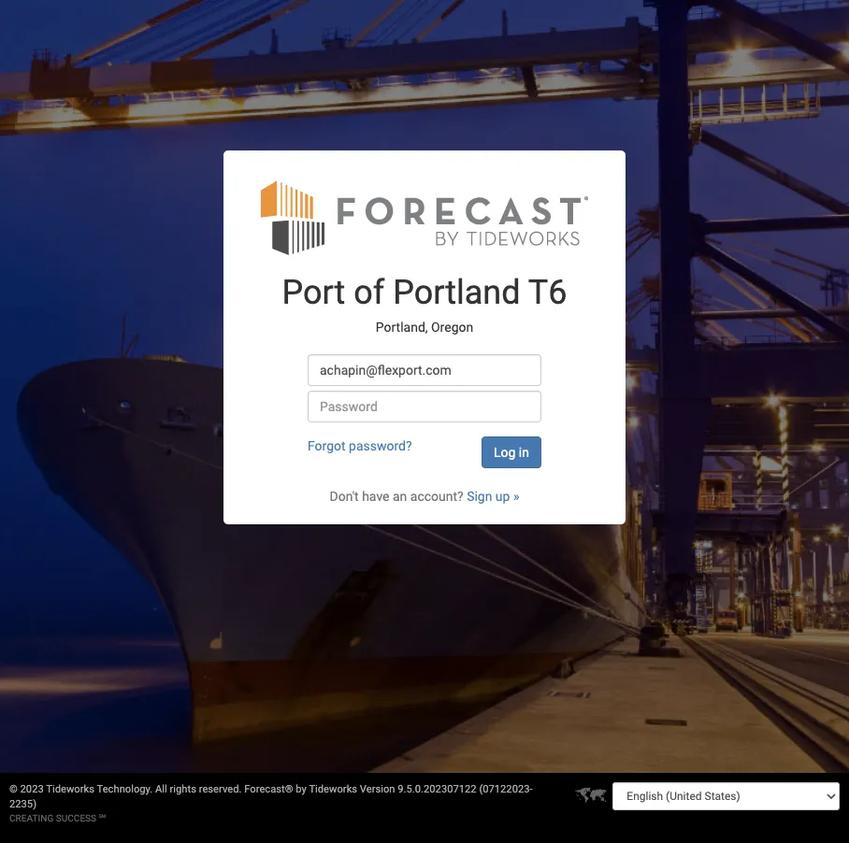 Task type: vqa. For each thing, say whether or not it's contained in the screenshot.
terms of service 'LINK'
no



Task type: describe. For each thing, give the bounding box(es) containing it.
up
[[496, 489, 510, 504]]

log in button
[[482, 437, 542, 468]]

creating
[[9, 814, 54, 824]]

(07122023-
[[479, 784, 533, 796]]

forgot
[[308, 439, 346, 453]]

tideworks for 2023
[[46, 784, 94, 796]]

in
[[519, 445, 529, 460]]

sign up » link
[[467, 489, 520, 504]]

an
[[393, 489, 407, 504]]

success
[[56, 814, 96, 824]]

forecast® by tideworks image
[[261, 178, 588, 256]]

9.5.0.202307122
[[398, 784, 477, 796]]

all
[[155, 784, 167, 796]]

don't
[[330, 489, 359, 504]]

have
[[362, 489, 390, 504]]

©
[[9, 784, 18, 796]]

2235)
[[9, 799, 37, 811]]

℠
[[99, 814, 106, 824]]

of
[[354, 273, 385, 312]]

forecast®
[[244, 784, 293, 796]]

reserved.
[[199, 784, 242, 796]]

tideworks for by
[[309, 784, 357, 796]]



Task type: locate. For each thing, give the bounding box(es) containing it.
»
[[513, 489, 520, 504]]

1 tideworks from the left
[[46, 784, 94, 796]]

tideworks inside forecast® by tideworks version 9.5.0.202307122 (07122023- 2235) creating success ℠
[[309, 784, 357, 796]]

tideworks up success
[[46, 784, 94, 796]]

log
[[494, 445, 516, 460]]

don't have an account? sign up »
[[330, 489, 520, 504]]

forgot password? link
[[308, 439, 412, 453]]

tideworks
[[46, 784, 94, 796], [309, 784, 357, 796]]

oregon
[[431, 320, 474, 335]]

forgot password? log in
[[308, 439, 529, 460]]

account?
[[410, 489, 464, 504]]

by
[[296, 784, 307, 796]]

Email or username text field
[[308, 354, 542, 386]]

version
[[360, 784, 395, 796]]

0 horizontal spatial tideworks
[[46, 784, 94, 796]]

1 horizontal spatial tideworks
[[309, 784, 357, 796]]

forecast® by tideworks version 9.5.0.202307122 (07122023- 2235) creating success ℠
[[9, 784, 533, 824]]

2023
[[20, 784, 44, 796]]

password?
[[349, 439, 412, 453]]

rights
[[170, 784, 196, 796]]

t6
[[528, 273, 567, 312]]

port
[[282, 273, 346, 312]]

port of portland t6 portland, oregon
[[282, 273, 567, 335]]

2 tideworks from the left
[[309, 784, 357, 796]]

Password password field
[[308, 391, 542, 423]]

technology.
[[97, 784, 153, 796]]

sign
[[467, 489, 492, 504]]

portland,
[[376, 320, 428, 335]]

tideworks right by
[[309, 784, 357, 796]]

portland
[[393, 273, 521, 312]]

© 2023 tideworks technology. all rights reserved.
[[9, 784, 244, 796]]



